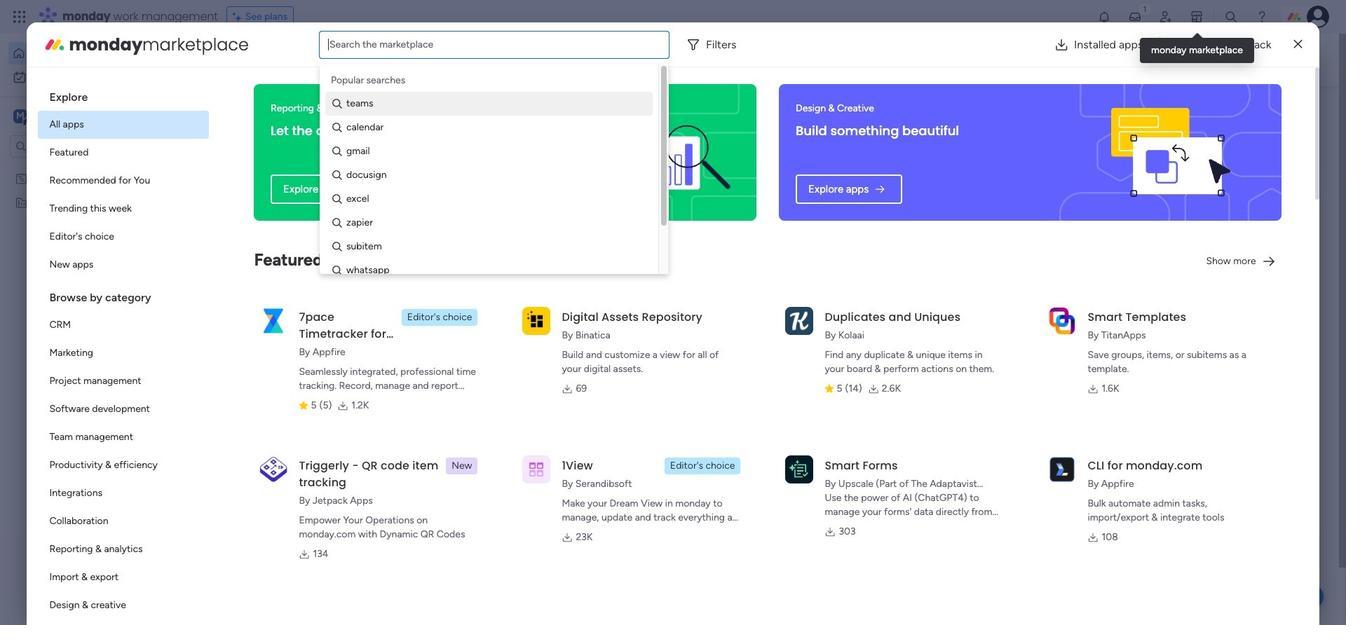 Task type: vqa. For each thing, say whether or not it's contained in the screenshot.
heading
yes



Task type: locate. For each thing, give the bounding box(es) containing it.
option
[[8, 42, 170, 65], [8, 66, 170, 88], [38, 111, 209, 139], [38, 139, 209, 167], [0, 166, 179, 169], [38, 167, 209, 195], [38, 195, 209, 223], [38, 223, 209, 251], [38, 251, 209, 279], [38, 311, 209, 339], [38, 339, 209, 368], [38, 368, 209, 396], [38, 396, 209, 424], [38, 424, 209, 452], [38, 452, 209, 480], [38, 480, 209, 508], [38, 508, 209, 536], [38, 536, 209, 564], [38, 564, 209, 592], [38, 592, 209, 620]]

dapulse x slim image
[[1294, 36, 1303, 53]]

monday marketplace image
[[1190, 10, 1204, 24], [44, 33, 66, 56]]

see plans image
[[233, 9, 245, 25]]

public board image
[[276, 256, 292, 271]]

help center element
[[1073, 402, 1283, 458]]

1 vertical spatial heading
[[38, 279, 209, 311]]

workspace selection element
[[13, 108, 117, 126]]

1 image
[[1139, 1, 1152, 16]]

1 vertical spatial monday marketplace image
[[44, 33, 66, 56]]

app logo image
[[260, 307, 288, 335], [523, 307, 551, 335], [786, 307, 814, 335], [1049, 307, 1077, 335], [260, 456, 288, 484], [523, 456, 551, 484], [786, 456, 814, 484], [1049, 456, 1077, 484]]

close update feed (inbox) image
[[259, 334, 276, 351]]

heading
[[38, 79, 209, 111], [38, 279, 209, 311]]

1 horizontal spatial banner logo image
[[1083, 84, 1265, 221]]

quick search results list box
[[259, 131, 1039, 317]]

jacob simon image
[[1307, 6, 1330, 28]]

banner logo image
[[558, 84, 740, 221], [1083, 84, 1265, 221]]

0 vertical spatial monday marketplace image
[[1190, 10, 1204, 24]]

1 heading from the top
[[38, 79, 209, 111]]

help image
[[1255, 10, 1269, 24]]

templates image image
[[1086, 106, 1271, 203]]

search everything image
[[1225, 10, 1239, 24]]

list box
[[38, 79, 209, 626], [0, 164, 179, 404]]

0 vertical spatial heading
[[38, 79, 209, 111]]

select product image
[[13, 10, 27, 24]]

v2 user feedback image
[[1084, 52, 1095, 68]]

1 horizontal spatial monday marketplace image
[[1190, 10, 1204, 24]]

0 horizontal spatial banner logo image
[[558, 84, 740, 221]]

v2 bolt switch image
[[1194, 52, 1202, 68]]

1 banner logo image from the left
[[558, 84, 740, 221]]



Task type: describe. For each thing, give the bounding box(es) containing it.
1 element
[[400, 334, 417, 351]]

0 horizontal spatial monday marketplace image
[[44, 33, 66, 56]]

invite members image
[[1159, 10, 1173, 24]]

component image
[[469, 278, 482, 291]]

Search in workspace field
[[29, 139, 117, 155]]

getting started element
[[1073, 335, 1283, 391]]

close recently visited image
[[259, 114, 276, 131]]

workspace image
[[13, 109, 27, 124]]

notifications image
[[1098, 10, 1112, 24]]

update feed image
[[1128, 10, 1143, 24]]

roy mann image
[[292, 382, 320, 410]]

2 heading from the top
[[38, 279, 209, 311]]

2 banner logo image from the left
[[1083, 84, 1265, 221]]



